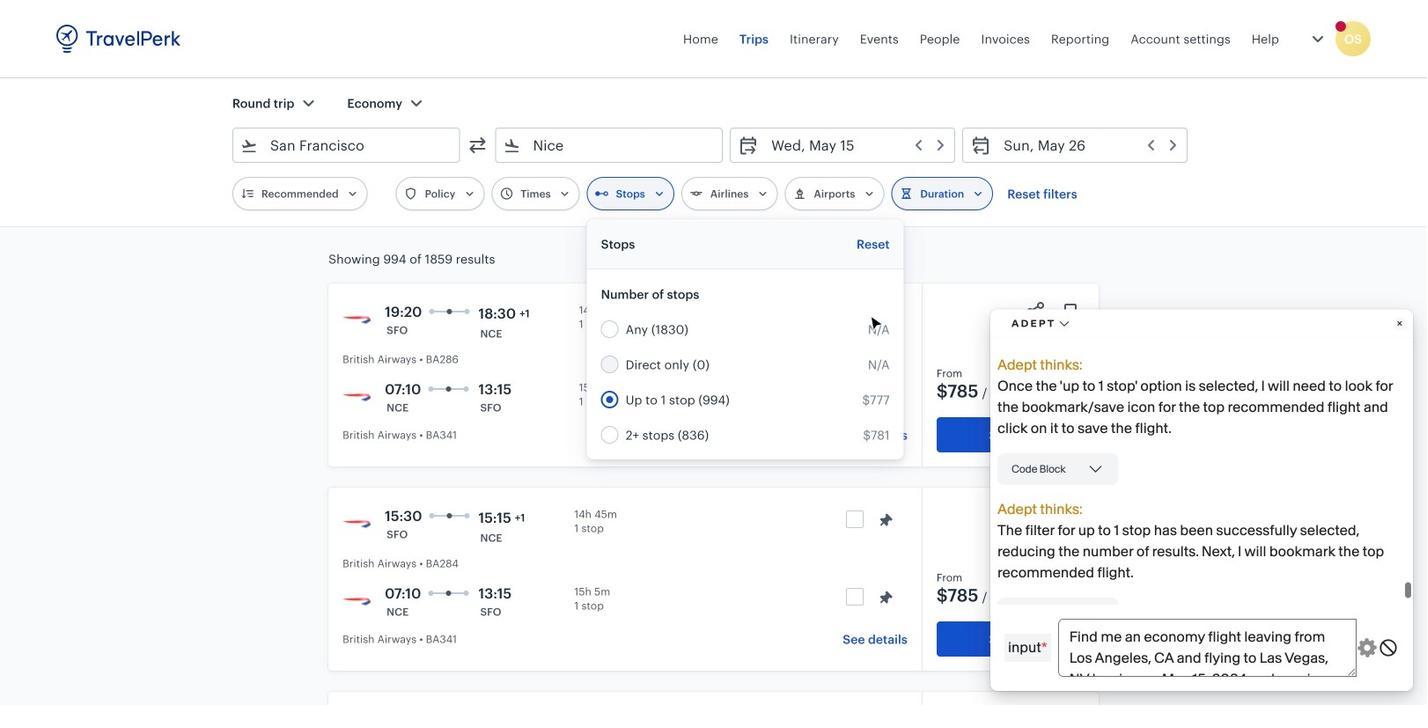 Task type: vqa. For each thing, say whether or not it's contained in the screenshot.
To search field
yes



Task type: describe. For each thing, give the bounding box(es) containing it.
From search field
[[258, 131, 436, 159]]

2 british airways image from the top
[[343, 382, 371, 410]]

Depart field
[[759, 131, 948, 159]]

3 british airways image from the top
[[343, 509, 371, 537]]

To search field
[[521, 131, 699, 159]]



Task type: locate. For each thing, give the bounding box(es) containing it.
4 british airways image from the top
[[343, 587, 371, 615]]

Return field
[[992, 131, 1180, 159]]

british airways image
[[343, 305, 371, 333], [343, 382, 371, 410], [343, 509, 371, 537], [343, 587, 371, 615]]

1 british airways image from the top
[[343, 305, 371, 333]]



